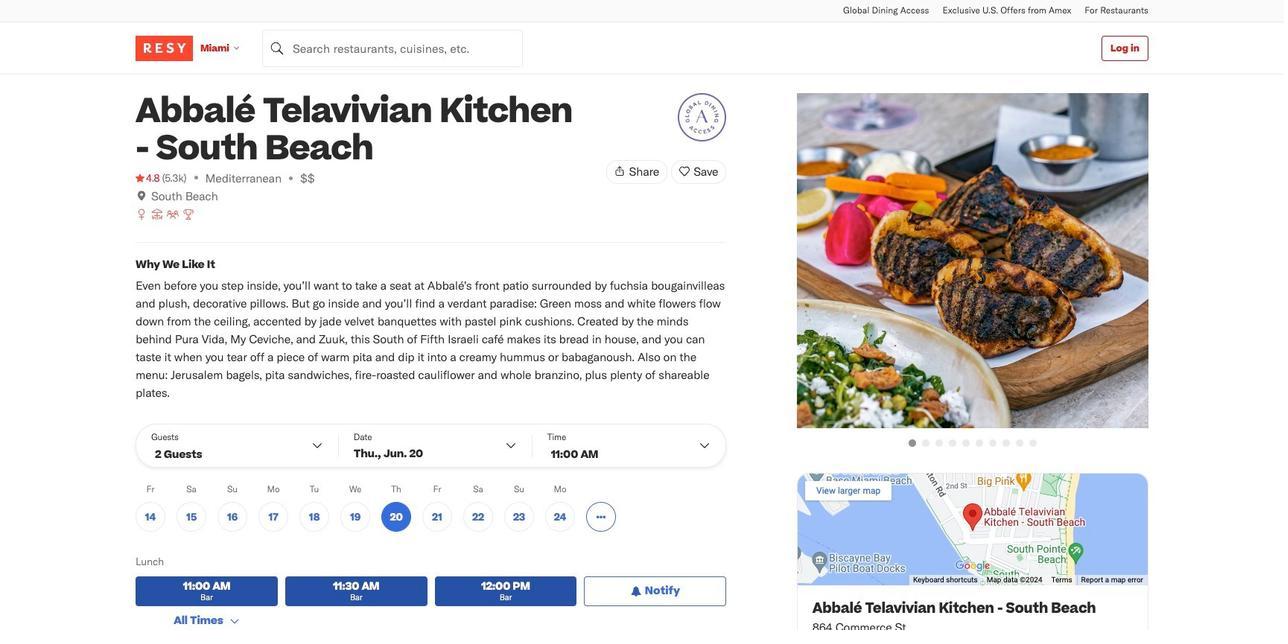 Task type: locate. For each thing, give the bounding box(es) containing it.
None field
[[262, 29, 523, 67]]

4.8 out of 5 stars image
[[136, 171, 160, 185]]



Task type: describe. For each thing, give the bounding box(es) containing it.
Search restaurants, cuisines, etc. text field
[[262, 29, 523, 67]]



